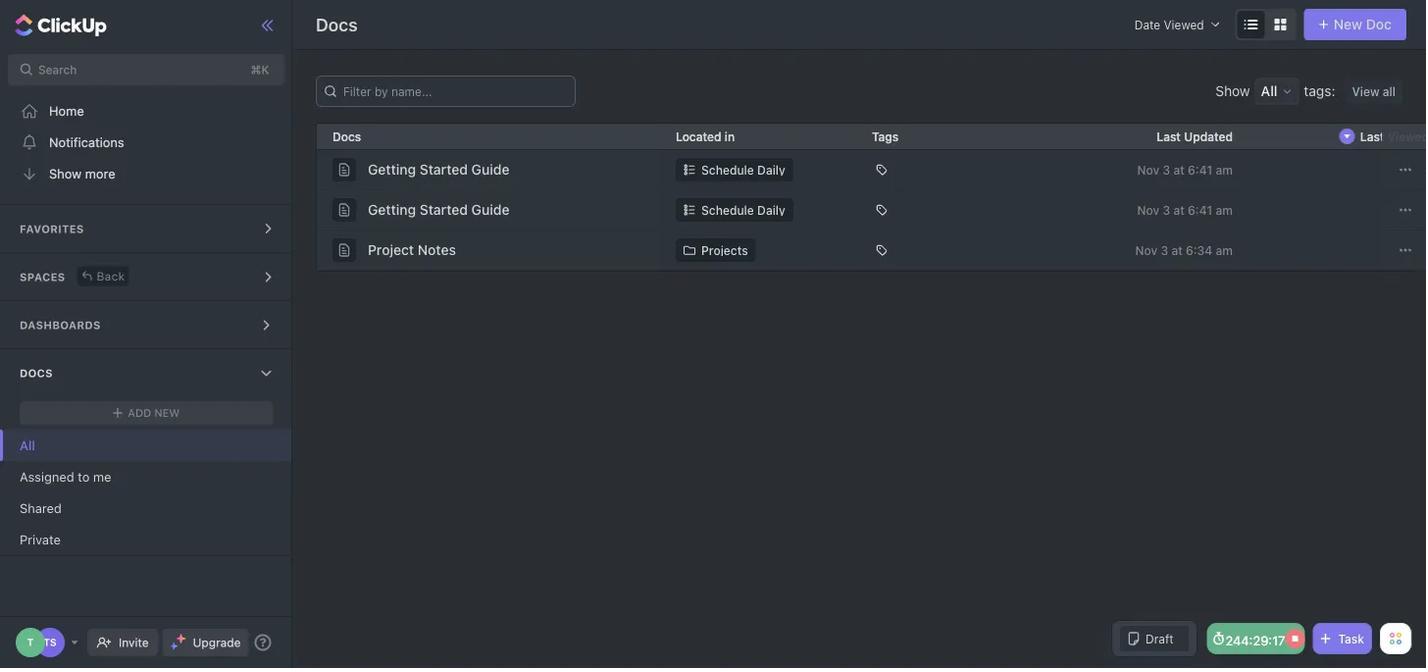 Task type: describe. For each thing, give the bounding box(es) containing it.
getting for 1st schedule daily link from the bottom of the page
[[368, 202, 416, 218]]

nov for 1st schedule daily link from the bottom of the page
[[1138, 203, 1160, 217]]

back link
[[77, 266, 129, 286]]

home
[[49, 104, 84, 118]]

am for 2nd schedule daily link from the bottom
[[1216, 163, 1233, 177]]

upgrade link
[[162, 629, 249, 656]]

project notes
[[368, 242, 456, 258]]

nov 3 at 6:34 am
[[1136, 243, 1233, 257]]

at for 2nd schedule daily link from the bottom
[[1174, 163, 1185, 177]]

getting for 2nd schedule daily link from the bottom
[[368, 161, 416, 178]]

updated
[[1184, 130, 1233, 143]]

schedule daily for 1st schedule daily link from the bottom of the page
[[701, 203, 786, 217]]

me
[[93, 469, 111, 484]]

all button
[[1255, 78, 1299, 104]]

docs inside sidebar navigation
[[20, 367, 53, 380]]

am for projects link
[[1216, 243, 1233, 257]]

tags
[[1304, 83, 1332, 99]]

244:29:17
[[1226, 633, 1286, 648]]

nov 3 at 6:41 am for 2nd schedule daily link from the bottom
[[1138, 163, 1233, 177]]

6:41 for 2nd schedule daily link from the bottom
[[1188, 163, 1213, 177]]

Filter by name... text field
[[327, 77, 569, 106]]

date viewed button
[[1119, 9, 1228, 40]]

home link
[[0, 95, 293, 127]]

assigned to me
[[20, 469, 111, 484]]

favorites
[[20, 223, 84, 235]]

t
[[27, 637, 34, 648]]

projects
[[701, 243, 748, 257]]

all inside sidebar navigation
[[20, 438, 35, 453]]

date viewed
[[1135, 18, 1205, 31]]

last for last viewed
[[1361, 130, 1385, 143]]

getting started guide for 1st schedule daily link from the bottom of the page
[[368, 202, 510, 218]]

new doc
[[1334, 16, 1392, 32]]

schedule for 2nd schedule daily link from the bottom
[[701, 163, 754, 177]]

last for last updated
[[1157, 130, 1181, 143]]

date
[[1135, 18, 1161, 31]]

3 for 1st schedule daily link from the bottom of the page
[[1163, 203, 1171, 217]]

notifications
[[49, 135, 124, 150]]

daily for 1st schedule daily link from the bottom of the page
[[758, 203, 786, 217]]

3 for 2nd schedule daily link from the bottom
[[1163, 163, 1171, 177]]

1 schedule daily link from the top
[[676, 158, 794, 182]]

search
[[38, 63, 77, 77]]

assigned
[[20, 469, 74, 484]]

getting started guide for 2nd schedule daily link from the bottom
[[368, 161, 510, 178]]

:
[[1332, 83, 1336, 99]]

all inside all dropdown button
[[1261, 83, 1278, 99]]

last updated
[[1157, 130, 1233, 143]]



Task type: locate. For each thing, give the bounding box(es) containing it.
1 vertical spatial getting
[[368, 202, 416, 218]]

am for 1st schedule daily link from the bottom of the page
[[1216, 203, 1233, 217]]

0 vertical spatial show
[[1216, 83, 1251, 99]]

3 am from the top
[[1216, 243, 1233, 257]]

nov 3 at 6:41 am down last updated
[[1138, 163, 1233, 177]]

sidebar navigation
[[0, 0, 296, 668]]

3
[[1163, 163, 1171, 177], [1163, 203, 1171, 217], [1161, 243, 1169, 257]]

new
[[1334, 16, 1363, 32]]

2 daily from the top
[[758, 203, 786, 217]]

1 vertical spatial started
[[420, 202, 468, 218]]

1 vertical spatial daily
[[758, 203, 786, 217]]

located
[[676, 130, 722, 143]]

getting started guide up notes
[[368, 202, 510, 218]]

schedule daily down in
[[701, 163, 786, 177]]

nov for 2nd schedule daily link from the bottom
[[1138, 163, 1160, 177]]

6:41 for 1st schedule daily link from the bottom of the page
[[1188, 203, 1213, 217]]

viewed right date
[[1164, 18, 1205, 31]]

am right 6:34
[[1216, 243, 1233, 257]]

0 vertical spatial daily
[[758, 163, 786, 177]]

schedule daily
[[701, 163, 786, 177], [701, 203, 786, 217]]

2 nov 3 at 6:41 am from the top
[[1138, 203, 1233, 217]]

1 vertical spatial show
[[49, 166, 82, 181]]

1 horizontal spatial viewed
[[1388, 130, 1427, 143]]

1 vertical spatial nov 3 at 6:41 am
[[1138, 203, 1233, 217]]

1 last from the left
[[1157, 130, 1181, 143]]

0 vertical spatial nov
[[1138, 163, 1160, 177]]

last down "view all"
[[1361, 130, 1385, 143]]

schedule down in
[[701, 163, 754, 177]]

1 horizontal spatial show
[[1216, 83, 1251, 99]]

back
[[97, 269, 125, 283]]

0 vertical spatial 6:41
[[1188, 163, 1213, 177]]

nov up 'nov 3 at 6:34 am'
[[1138, 203, 1160, 217]]

daily for 2nd schedule daily link from the bottom
[[758, 163, 786, 177]]

schedule for 1st schedule daily link from the bottom of the page
[[701, 203, 754, 217]]

all left tags
[[1261, 83, 1278, 99]]

1 horizontal spatial last
[[1361, 130, 1385, 143]]

started for 2nd schedule daily link from the bottom
[[420, 161, 468, 178]]

new
[[154, 407, 180, 419]]

2 6:41 from the top
[[1188, 203, 1213, 217]]

1 vertical spatial 6:41
[[1188, 203, 1213, 217]]

0 vertical spatial nov 3 at 6:41 am
[[1138, 163, 1233, 177]]

all
[[1383, 84, 1396, 98]]

invite
[[119, 636, 149, 649]]

0 vertical spatial docs
[[316, 14, 358, 35]]

0 vertical spatial am
[[1216, 163, 1233, 177]]

2 vertical spatial am
[[1216, 243, 1233, 257]]

1 vertical spatial viewed
[[1388, 130, 1427, 143]]

0 horizontal spatial show
[[49, 166, 82, 181]]

nov for projects link
[[1136, 243, 1158, 257]]

notifications link
[[0, 127, 293, 158]]

2 last from the left
[[1361, 130, 1385, 143]]

6:41 down last updated
[[1188, 163, 1213, 177]]

2 schedule daily from the top
[[701, 203, 786, 217]]

task
[[1339, 632, 1365, 646]]

show
[[1216, 83, 1251, 99], [49, 166, 82, 181]]

dashboards
[[20, 319, 101, 332]]

1 vertical spatial schedule daily
[[701, 203, 786, 217]]

nov 3 at 6:41 am for 1st schedule daily link from the bottom of the page
[[1138, 203, 1233, 217]]

getting started guide
[[368, 161, 510, 178], [368, 202, 510, 218]]

1 vertical spatial at
[[1174, 203, 1185, 217]]

2 schedule daily link from the top
[[676, 198, 794, 222]]

schedule daily link
[[676, 158, 794, 182], [676, 198, 794, 222]]

2 vertical spatial 3
[[1161, 243, 1169, 257]]

2 vertical spatial at
[[1172, 243, 1183, 257]]

at down last updated
[[1174, 163, 1185, 177]]

daily
[[758, 163, 786, 177], [758, 203, 786, 217]]

0 vertical spatial guide
[[472, 161, 510, 178]]

at left 6:34
[[1172, 243, 1183, 257]]

all
[[1261, 83, 1278, 99], [20, 438, 35, 453]]

sparkle svg 1 image
[[176, 634, 186, 644]]

schedule daily link up projects
[[676, 198, 794, 222]]

1 daily from the top
[[758, 163, 786, 177]]

2 vertical spatial docs
[[20, 367, 53, 380]]

more
[[85, 166, 115, 181]]

nov down last updated
[[1138, 163, 1160, 177]]

1 vertical spatial docs
[[333, 130, 361, 143]]

0 vertical spatial at
[[1174, 163, 1185, 177]]

schedule daily up projects
[[701, 203, 786, 217]]

show for show more
[[49, 166, 82, 181]]

guide for 1st schedule daily link from the bottom of the page
[[472, 202, 510, 218]]

0 vertical spatial viewed
[[1164, 18, 1205, 31]]

1 vertical spatial getting started guide
[[368, 202, 510, 218]]

show left more
[[49, 166, 82, 181]]

0 vertical spatial schedule
[[701, 163, 754, 177]]

show for show
[[1216, 83, 1251, 99]]

viewed
[[1164, 18, 1205, 31], [1388, 130, 1427, 143]]

private
[[20, 532, 61, 547]]

ts
[[44, 637, 56, 648]]

1 getting from the top
[[368, 161, 416, 178]]

viewed inside dropdown button
[[1164, 18, 1205, 31]]

6:41
[[1188, 163, 1213, 177], [1188, 203, 1213, 217]]

nov
[[1138, 163, 1160, 177], [1138, 203, 1160, 217], [1136, 243, 1158, 257]]

2 getting from the top
[[368, 202, 416, 218]]

schedule up projects
[[701, 203, 754, 217]]

project
[[368, 242, 414, 258]]

0 vertical spatial 3
[[1163, 163, 1171, 177]]

nov left 6:34
[[1136, 243, 1158, 257]]

1 getting started guide from the top
[[368, 161, 510, 178]]

sparkle svg 2 image
[[170, 643, 178, 650]]

1 horizontal spatial all
[[1261, 83, 1278, 99]]

viewed for date viewed
[[1164, 18, 1205, 31]]

6:34
[[1186, 243, 1213, 257]]

last left updated
[[1157, 130, 1181, 143]]

1 schedule from the top
[[701, 163, 754, 177]]

1 vertical spatial guide
[[472, 202, 510, 218]]

schedule daily link down in
[[676, 158, 794, 182]]

schedule daily for 2nd schedule daily link from the bottom
[[701, 163, 786, 177]]

add new
[[128, 407, 180, 419]]

getting started guide down filter by name... text box
[[368, 161, 510, 178]]

getting
[[368, 161, 416, 178], [368, 202, 416, 218]]

view all button
[[1346, 79, 1403, 103]]

viewed for last viewed
[[1388, 130, 1427, 143]]

docs
[[316, 14, 358, 35], [333, 130, 361, 143], [20, 367, 53, 380]]

notes
[[418, 242, 456, 258]]

guide for 2nd schedule daily link from the bottom
[[472, 161, 510, 178]]

spaces
[[20, 271, 65, 284]]

2 getting started guide from the top
[[368, 202, 510, 218]]

3 left 6:34
[[1161, 243, 1169, 257]]

add
[[128, 407, 151, 419]]

1 vertical spatial all
[[20, 438, 35, 453]]

1 vertical spatial schedule
[[701, 203, 754, 217]]

0 vertical spatial getting
[[368, 161, 416, 178]]

0 horizontal spatial last
[[1157, 130, 1181, 143]]

6:41 up 6:34
[[1188, 203, 1213, 217]]

shared
[[20, 501, 62, 516]]

upgrade
[[193, 636, 241, 649]]

at for 1st schedule daily link from the bottom of the page
[[1174, 203, 1185, 217]]

2 vertical spatial nov
[[1136, 243, 1158, 257]]

⌘k
[[251, 63, 269, 77]]

1 nov 3 at 6:41 am from the top
[[1138, 163, 1233, 177]]

3 for projects link
[[1161, 243, 1169, 257]]

3 up 'nov 3 at 6:34 am'
[[1163, 203, 1171, 217]]

show more
[[49, 166, 115, 181]]

located in
[[676, 130, 735, 143]]

show inside sidebar navigation
[[49, 166, 82, 181]]

1 am from the top
[[1216, 163, 1233, 177]]

tags :
[[1304, 83, 1336, 99]]

1 guide from the top
[[472, 161, 510, 178]]

started
[[420, 161, 468, 178], [420, 202, 468, 218]]

view all
[[1352, 84, 1396, 98]]

1 vertical spatial nov
[[1138, 203, 1160, 217]]

schedule
[[701, 163, 754, 177], [701, 203, 754, 217]]

am down updated
[[1216, 163, 1233, 177]]

1 vertical spatial 3
[[1163, 203, 1171, 217]]

tags
[[872, 130, 899, 143]]

0 vertical spatial started
[[420, 161, 468, 178]]

2 guide from the top
[[472, 202, 510, 218]]

am up 'nov 3 at 6:34 am'
[[1216, 203, 1233, 217]]

to
[[78, 469, 90, 484]]

2 schedule from the top
[[701, 203, 754, 217]]

at
[[1174, 163, 1185, 177], [1174, 203, 1185, 217], [1172, 243, 1183, 257]]

2 started from the top
[[420, 202, 468, 218]]

nov 3 at 6:41 am up 'nov 3 at 6:34 am'
[[1138, 203, 1233, 217]]

viewed down all
[[1388, 130, 1427, 143]]

0 horizontal spatial viewed
[[1164, 18, 1205, 31]]

3 down last updated
[[1163, 163, 1171, 177]]

am
[[1216, 163, 1233, 177], [1216, 203, 1233, 217], [1216, 243, 1233, 257]]

at up 'nov 3 at 6:34 am'
[[1174, 203, 1185, 217]]

1 vertical spatial schedule daily link
[[676, 198, 794, 222]]

0 vertical spatial schedule daily
[[701, 163, 786, 177]]

0 horizontal spatial all
[[20, 438, 35, 453]]

nov 3 at 6:41 am
[[1138, 163, 1233, 177], [1138, 203, 1233, 217]]

started down filter by name... text box
[[420, 161, 468, 178]]

last
[[1157, 130, 1181, 143], [1361, 130, 1385, 143]]

started for 1st schedule daily link from the bottom of the page
[[420, 202, 468, 218]]

guide
[[472, 161, 510, 178], [472, 202, 510, 218]]

view
[[1352, 84, 1380, 98]]

2 am from the top
[[1216, 203, 1233, 217]]

1 started from the top
[[420, 161, 468, 178]]

doc
[[1366, 16, 1392, 32]]

projects link
[[676, 238, 756, 262]]

0 vertical spatial getting started guide
[[368, 161, 510, 178]]

0 vertical spatial all
[[1261, 83, 1278, 99]]

started up notes
[[420, 202, 468, 218]]

last viewed
[[1361, 130, 1427, 143]]

1 6:41 from the top
[[1188, 163, 1213, 177]]

show left all dropdown button
[[1216, 83, 1251, 99]]

1 vertical spatial am
[[1216, 203, 1233, 217]]

favorites button
[[0, 205, 293, 252]]

all up assigned
[[20, 438, 35, 453]]

in
[[725, 130, 735, 143]]

0 vertical spatial schedule daily link
[[676, 158, 794, 182]]

1 schedule daily from the top
[[701, 163, 786, 177]]

at for projects link
[[1172, 243, 1183, 257]]



Task type: vqa. For each thing, say whether or not it's contained in the screenshot.
Getting Started Guide corresponding to second Schedule Daily link from the bottom
yes



